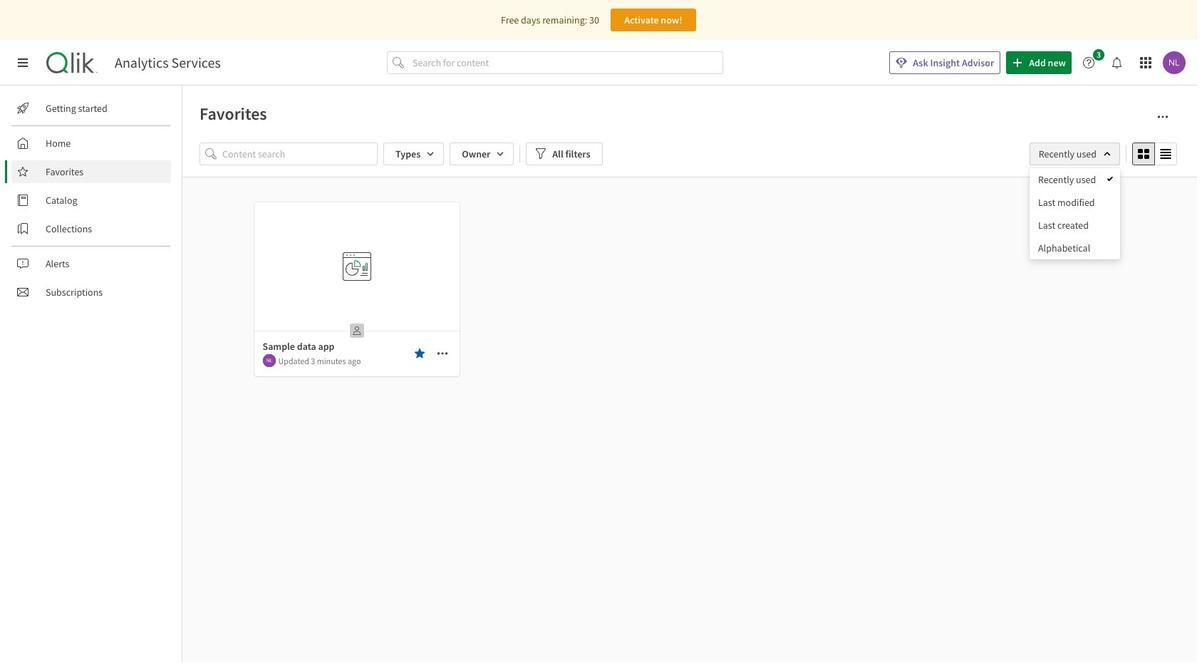 Task type: locate. For each thing, give the bounding box(es) containing it.
remove from favorites image
[[414, 348, 425, 359]]

option
[[1030, 168, 1121, 191], [1030, 191, 1121, 214], [1030, 214, 1121, 237], [1030, 237, 1121, 259]]

noah lott element
[[263, 354, 275, 367]]

list view image
[[1160, 148, 1172, 160]]

3 option from the top
[[1030, 214, 1121, 237]]

switch view group
[[1133, 143, 1178, 165]]

close sidebar menu image
[[17, 57, 29, 68]]

list box
[[1030, 168, 1121, 259]]

Content search text field
[[222, 143, 378, 165]]

None field
[[1030, 143, 1121, 165]]

filters region
[[0, 0, 1198, 662]]

tile view image
[[1138, 148, 1150, 160]]

1 option from the top
[[1030, 168, 1121, 191]]



Task type: vqa. For each thing, say whether or not it's contained in the screenshot.
Content search Text Field
yes



Task type: describe. For each thing, give the bounding box(es) containing it.
4 option from the top
[[1030, 237, 1121, 259]]

list box inside filters region
[[1030, 168, 1121, 259]]

noah lott image
[[263, 354, 275, 367]]

analytics services element
[[115, 54, 221, 71]]

2 option from the top
[[1030, 191, 1121, 214]]

navigation pane element
[[0, 91, 182, 309]]

none field inside filters region
[[1030, 143, 1121, 165]]



